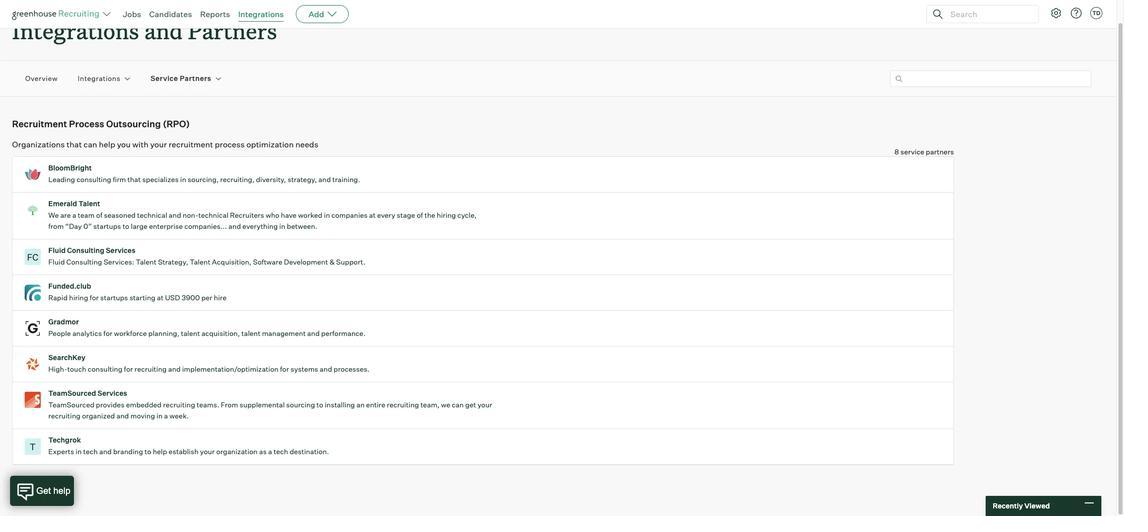 Task type: describe. For each thing, give the bounding box(es) containing it.
diversity,
[[256, 175, 286, 184]]

1 horizontal spatial integrations link
[[238, 9, 284, 19]]

leading
[[48, 175, 75, 184]]

process
[[215, 139, 245, 150]]

0"
[[83, 222, 92, 231]]

large
[[131, 222, 148, 231]]

outsourcing
[[106, 118, 161, 129]]

have
[[281, 211, 297, 219]]

organizations
[[12, 139, 65, 150]]

workforce
[[114, 329, 147, 338]]

(rpo)
[[163, 118, 190, 129]]

management
[[262, 329, 306, 338]]

per
[[201, 293, 212, 302]]

between.
[[287, 222, 317, 231]]

reports link
[[200, 9, 230, 19]]

team
[[78, 211, 95, 219]]

organization
[[216, 447, 258, 456]]

recruitment process outsourcing (rpo)
[[12, 118, 190, 129]]

rapid
[[48, 293, 68, 302]]

for down workforce
[[124, 365, 133, 373]]

at inside emerald talent we are a team of seasoned technical and non-technical recruiters who have worked in companies at every stage of the hiring cycle, from "day 0" startups to large enterprise companies... and everything in between.
[[369, 211, 376, 219]]

sourcing
[[286, 401, 315, 409]]

0 horizontal spatial can
[[84, 139, 97, 150]]

we
[[441, 401, 450, 409]]

fluid consulting services fluid consulting services: talent strategy, talent acquisition, software development & support.
[[48, 246, 366, 266]]

the
[[425, 211, 435, 219]]

a inside techgrok experts in tech and branding to help establish your organization as a tech destination.
[[268, 447, 272, 456]]

supplemental
[[240, 401, 285, 409]]

a inside teamsourced services teamsourced provides embedded recruiting teams. from supplemental sourcing to installing an entire recruiting team, we can get your recruiting organized and moving in a week.
[[164, 412, 168, 420]]

and down recruiters
[[228, 222, 241, 231]]

add
[[309, 9, 324, 19]]

stage
[[397, 211, 415, 219]]

help inside techgrok experts in tech and branding to help establish your organization as a tech destination.
[[153, 447, 167, 456]]

week.
[[169, 412, 189, 420]]

specializes
[[142, 175, 179, 184]]

0 horizontal spatial that
[[67, 139, 82, 150]]

1 fluid from the top
[[48, 246, 66, 255]]

we
[[48, 211, 59, 219]]

starting
[[130, 293, 155, 302]]

bloombright leading consulting firm that specializes in sourcing, recruiting, diversity, strategy, and training.
[[48, 164, 360, 184]]

branding
[[113, 447, 143, 456]]

services inside fluid consulting services fluid consulting services: talent strategy, talent acquisition, software development & support.
[[106, 246, 135, 255]]

acquisition,
[[201, 329, 240, 338]]

recruitment
[[169, 139, 213, 150]]

recruitment
[[12, 118, 67, 129]]

installing
[[325, 401, 355, 409]]

2 talent from the left
[[241, 329, 260, 338]]

gradmor
[[48, 318, 79, 326]]

searchkey high-touch consulting for recruiting and implementation/optimization for systems and processes.
[[48, 353, 370, 373]]

add button
[[296, 5, 349, 23]]

0 vertical spatial partners
[[188, 16, 277, 45]]

seasoned
[[104, 211, 136, 219]]

needs
[[295, 139, 318, 150]]

in inside techgrok experts in tech and branding to help establish your organization as a tech destination.
[[76, 447, 82, 456]]

non-
[[183, 211, 198, 219]]

and up enterprise
[[169, 211, 181, 219]]

searchkey
[[48, 353, 85, 362]]

companies...
[[184, 222, 227, 231]]

2 of from the left
[[417, 211, 423, 219]]

1 of from the left
[[96, 211, 102, 219]]

recruiting inside searchkey high-touch consulting for recruiting and implementation/optimization for systems and processes.
[[134, 365, 167, 373]]

&
[[330, 258, 335, 266]]

1 horizontal spatial talent
[[136, 258, 156, 266]]

0 horizontal spatial help
[[99, 139, 115, 150]]

reports
[[200, 9, 230, 19]]

candidates link
[[149, 9, 192, 19]]

2 tech from the left
[[274, 447, 288, 456]]

for inside funded.club rapid hiring for startups starting at usd 3900 per hire
[[90, 293, 99, 302]]

destination.
[[290, 447, 329, 456]]

enterprise
[[149, 222, 183, 231]]

1 technical from the left
[[137, 211, 167, 219]]

systems
[[291, 365, 318, 373]]

at inside funded.club rapid hiring for startups starting at usd 3900 per hire
[[157, 293, 163, 302]]

Search text field
[[948, 7, 1030, 21]]

recruiting left team,
[[387, 401, 419, 409]]

recruiting,
[[220, 175, 254, 184]]

in down have
[[279, 222, 285, 231]]

organized
[[82, 412, 115, 420]]

hire
[[214, 293, 227, 302]]

startups inside emerald talent we are a team of seasoned technical and non-technical recruiters who have worked in companies at every stage of the hiring cycle, from "day 0" startups to large enterprise companies... and everything in between.
[[93, 222, 121, 231]]

1 talent from the left
[[181, 329, 200, 338]]

every
[[377, 211, 395, 219]]

development
[[284, 258, 328, 266]]

jobs
[[123, 9, 141, 19]]

hiring inside funded.club rapid hiring for startups starting at usd 3900 per hire
[[69, 293, 88, 302]]

can inside teamsourced services teamsourced provides embedded recruiting teams. from supplemental sourcing to installing an entire recruiting team, we can get your recruiting organized and moving in a week.
[[452, 401, 464, 409]]

funded.club rapid hiring for startups starting at usd 3900 per hire
[[48, 282, 227, 302]]

support.
[[336, 258, 366, 266]]

companies
[[332, 211, 368, 219]]

service
[[151, 74, 178, 83]]

to inside emerald talent we are a team of seasoned technical and non-technical recruiters who have worked in companies at every stage of the hiring cycle, from "day 0" startups to large enterprise companies... and everything in between.
[[123, 222, 129, 231]]

get
[[465, 401, 476, 409]]

people
[[48, 329, 71, 338]]

integrations and partners
[[12, 16, 277, 45]]

startups inside funded.club rapid hiring for startups starting at usd 3900 per hire
[[100, 293, 128, 302]]

services:
[[104, 258, 134, 266]]

td
[[1092, 10, 1101, 17]]

implementation/optimization
[[182, 365, 278, 373]]

high-
[[48, 365, 67, 373]]

2 technical from the left
[[198, 211, 228, 219]]



Task type: vqa. For each thing, say whether or not it's contained in the screenshot.
bottom Graphic
no



Task type: locate. For each thing, give the bounding box(es) containing it.
jobs link
[[123, 9, 141, 19]]

performance.
[[321, 329, 366, 338]]

embedded
[[126, 401, 161, 409]]

sourcing,
[[188, 175, 219, 184]]

teamsourced down "touch"
[[48, 389, 96, 398]]

at left "every"
[[369, 211, 376, 219]]

hiring
[[437, 211, 456, 219], [69, 293, 88, 302]]

that inside the "bloombright leading consulting firm that specializes in sourcing, recruiting, diversity, strategy, and training."
[[127, 175, 141, 184]]

startups left starting
[[100, 293, 128, 302]]

1 vertical spatial to
[[317, 401, 323, 409]]

gradmor people analytics for workforce planning, talent acquisition, talent management and performance.
[[48, 318, 366, 338]]

and inside teamsourced services teamsourced provides embedded recruiting teams. from supplemental sourcing to installing an entire recruiting team, we can get your recruiting organized and moving in a week.
[[116, 412, 129, 420]]

and down planning,
[[168, 365, 181, 373]]

as
[[259, 447, 267, 456]]

fluid right fc
[[48, 258, 65, 266]]

recruiting up techgrok
[[48, 412, 80, 420]]

in left 'sourcing,' at the top of the page
[[180, 175, 186, 184]]

to right branding
[[145, 447, 151, 456]]

0 horizontal spatial integrations link
[[78, 74, 120, 83]]

in right experts
[[76, 447, 82, 456]]

3900
[[182, 293, 200, 302]]

a left week.
[[164, 412, 168, 420]]

2 horizontal spatial talent
[[190, 258, 210, 266]]

technical up companies...
[[198, 211, 228, 219]]

integrations link right reports link
[[238, 9, 284, 19]]

and inside techgrok experts in tech and branding to help establish your organization as a tech destination.
[[99, 447, 112, 456]]

1 vertical spatial your
[[478, 401, 492, 409]]

and inside gradmor people analytics for workforce planning, talent acquisition, talent management and performance.
[[307, 329, 320, 338]]

0 horizontal spatial of
[[96, 211, 102, 219]]

0 vertical spatial a
[[72, 211, 76, 219]]

1 vertical spatial integrations link
[[78, 74, 120, 83]]

1 vertical spatial help
[[153, 447, 167, 456]]

1 vertical spatial teamsourced
[[48, 401, 94, 409]]

hiring inside emerald talent we are a team of seasoned technical and non-technical recruiters who have worked in companies at every stage of the hiring cycle, from "day 0" startups to large enterprise companies... and everything in between.
[[437, 211, 456, 219]]

0 vertical spatial your
[[150, 139, 167, 150]]

talent up team
[[79, 199, 100, 208]]

service
[[901, 148, 924, 156]]

0 horizontal spatial hiring
[[69, 293, 88, 302]]

1 vertical spatial a
[[164, 412, 168, 420]]

1 vertical spatial can
[[452, 401, 464, 409]]

0 vertical spatial startups
[[93, 222, 121, 231]]

1 vertical spatial partners
[[180, 74, 211, 83]]

your inside teamsourced services teamsourced provides embedded recruiting teams. from supplemental sourcing to installing an entire recruiting team, we can get your recruiting organized and moving in a week.
[[478, 401, 492, 409]]

to inside teamsourced services teamsourced provides embedded recruiting teams. from supplemental sourcing to installing an entire recruiting team, we can get your recruiting organized and moving in a week.
[[317, 401, 323, 409]]

who
[[266, 211, 279, 219]]

and right systems
[[320, 365, 332, 373]]

talent inside emerald talent we are a team of seasoned technical and non-technical recruiters who have worked in companies at every stage of the hiring cycle, from "day 0" startups to large enterprise companies... and everything in between.
[[79, 199, 100, 208]]

an
[[357, 401, 365, 409]]

training.
[[332, 175, 360, 184]]

at
[[369, 211, 376, 219], [157, 293, 163, 302]]

integrations link up recruitment process outsourcing (rpo) on the left of the page
[[78, 74, 120, 83]]

to down seasoned
[[123, 222, 129, 231]]

technical
[[137, 211, 167, 219], [198, 211, 228, 219]]

and right jobs 'link'
[[144, 16, 183, 45]]

of left the
[[417, 211, 423, 219]]

services up the provides
[[98, 389, 127, 398]]

talent right strategy,
[[190, 258, 210, 266]]

1 horizontal spatial at
[[369, 211, 376, 219]]

0 vertical spatial to
[[123, 222, 129, 231]]

1 tech from the left
[[83, 447, 98, 456]]

1 horizontal spatial tech
[[274, 447, 288, 456]]

analytics
[[72, 329, 102, 338]]

and
[[144, 16, 183, 45], [318, 175, 331, 184], [169, 211, 181, 219], [228, 222, 241, 231], [307, 329, 320, 338], [168, 365, 181, 373], [320, 365, 332, 373], [116, 412, 129, 420], [99, 447, 112, 456]]

usd
[[165, 293, 180, 302]]

0 vertical spatial at
[[369, 211, 376, 219]]

1 horizontal spatial help
[[153, 447, 167, 456]]

tech right as
[[274, 447, 288, 456]]

0 vertical spatial consulting
[[67, 246, 104, 255]]

services up services:
[[106, 246, 135, 255]]

emerald talent we are a team of seasoned technical and non-technical recruiters who have worked in companies at every stage of the hiring cycle, from "day 0" startups to large enterprise companies... and everything in between.
[[48, 199, 477, 231]]

to right sourcing
[[317, 401, 323, 409]]

consulting
[[77, 175, 111, 184], [88, 365, 122, 373]]

processes.
[[334, 365, 370, 373]]

1 horizontal spatial a
[[164, 412, 168, 420]]

talent right planning,
[[181, 329, 200, 338]]

1 vertical spatial startups
[[100, 293, 128, 302]]

1 horizontal spatial talent
[[241, 329, 260, 338]]

acquisition,
[[212, 258, 251, 266]]

greenhouse recruiting image
[[12, 8, 103, 20]]

in right moving
[[156, 412, 163, 420]]

that up bloombright
[[67, 139, 82, 150]]

are
[[60, 211, 71, 219]]

configure image
[[1050, 7, 1062, 19]]

tech right experts
[[83, 447, 98, 456]]

at left "usd"
[[157, 293, 163, 302]]

0 horizontal spatial tech
[[83, 447, 98, 456]]

0 vertical spatial teamsourced
[[48, 389, 96, 398]]

2 fluid from the top
[[48, 258, 65, 266]]

can down process
[[84, 139, 97, 150]]

1 vertical spatial services
[[98, 389, 127, 398]]

for inside gradmor people analytics for workforce planning, talent acquisition, talent management and performance.
[[103, 329, 112, 338]]

1 horizontal spatial hiring
[[437, 211, 456, 219]]

for down funded.club
[[90, 293, 99, 302]]

t
[[30, 441, 36, 452]]

consulting inside searchkey high-touch consulting for recruiting and implementation/optimization for systems and processes.
[[88, 365, 122, 373]]

0 vertical spatial hiring
[[437, 211, 456, 219]]

0 horizontal spatial talent
[[181, 329, 200, 338]]

teamsourced up organized
[[48, 401, 94, 409]]

0 vertical spatial help
[[99, 139, 115, 150]]

1 vertical spatial consulting
[[66, 258, 102, 266]]

for right the analytics
[[103, 329, 112, 338]]

1 horizontal spatial that
[[127, 175, 141, 184]]

fluid
[[48, 246, 66, 255], [48, 258, 65, 266]]

recently
[[993, 502, 1023, 510]]

2 horizontal spatial your
[[478, 401, 492, 409]]

startups down seasoned
[[93, 222, 121, 231]]

help left establish
[[153, 447, 167, 456]]

2 vertical spatial your
[[200, 447, 215, 456]]

of right team
[[96, 211, 102, 219]]

organizations that can help you with your recruitment process optimization needs
[[12, 139, 318, 150]]

and down the provides
[[116, 412, 129, 420]]

recruiting up week.
[[163, 401, 195, 409]]

0 horizontal spatial talent
[[79, 199, 100, 208]]

your inside techgrok experts in tech and branding to help establish your organization as a tech destination.
[[200, 447, 215, 456]]

1 horizontal spatial to
[[145, 447, 151, 456]]

fc
[[27, 252, 38, 263]]

in inside the "bloombright leading consulting firm that specializes in sourcing, recruiting, diversity, strategy, and training."
[[180, 175, 186, 184]]

moving
[[130, 412, 155, 420]]

0 vertical spatial fluid
[[48, 246, 66, 255]]

consulting right "touch"
[[88, 365, 122, 373]]

process
[[69, 118, 104, 129]]

provides
[[96, 401, 124, 409]]

overview
[[25, 74, 58, 83]]

partners
[[188, 16, 277, 45], [180, 74, 211, 83]]

1 vertical spatial consulting
[[88, 365, 122, 373]]

startups
[[93, 222, 121, 231], [100, 293, 128, 302]]

viewed
[[1024, 502, 1050, 510]]

0 vertical spatial consulting
[[77, 175, 111, 184]]

team,
[[421, 401, 439, 409]]

from
[[221, 401, 238, 409]]

1 horizontal spatial technical
[[198, 211, 228, 219]]

0 horizontal spatial your
[[150, 139, 167, 150]]

recruiters
[[230, 211, 264, 219]]

recently viewed
[[993, 502, 1050, 510]]

techgrok experts in tech and branding to help establish your organization as a tech destination.
[[48, 436, 329, 456]]

talent
[[181, 329, 200, 338], [241, 329, 260, 338]]

a inside emerald talent we are a team of seasoned technical and non-technical recruiters who have worked in companies at every stage of the hiring cycle, from "day 0" startups to large enterprise companies... and everything in between.
[[72, 211, 76, 219]]

1 vertical spatial at
[[157, 293, 163, 302]]

in
[[180, 175, 186, 184], [324, 211, 330, 219], [279, 222, 285, 231], [156, 412, 163, 420], [76, 447, 82, 456]]

consulting up funded.club
[[66, 258, 102, 266]]

your right "get"
[[478, 401, 492, 409]]

1 horizontal spatial your
[[200, 447, 215, 456]]

firm
[[113, 175, 126, 184]]

candidates
[[149, 9, 192, 19]]

with
[[132, 139, 148, 150]]

strategy,
[[288, 175, 317, 184]]

bloombright
[[48, 164, 92, 172]]

0 vertical spatial can
[[84, 139, 97, 150]]

strategy,
[[158, 258, 188, 266]]

talent left strategy,
[[136, 258, 156, 266]]

partners
[[926, 148, 954, 156]]

recruiting
[[134, 365, 167, 373], [163, 401, 195, 409], [387, 401, 419, 409], [48, 412, 80, 420]]

consulting left firm
[[77, 175, 111, 184]]

td button
[[1088, 5, 1104, 21]]

to inside techgrok experts in tech and branding to help establish your organization as a tech destination.
[[145, 447, 151, 456]]

teamsourced
[[48, 389, 96, 398], [48, 401, 94, 409]]

a right are
[[72, 211, 76, 219]]

can right we
[[452, 401, 464, 409]]

None text field
[[890, 70, 1091, 87]]

talent right acquisition,
[[241, 329, 260, 338]]

0 vertical spatial integrations link
[[238, 9, 284, 19]]

of
[[96, 211, 102, 219], [417, 211, 423, 219]]

talent
[[79, 199, 100, 208], [136, 258, 156, 266], [190, 258, 210, 266]]

technical up large
[[137, 211, 167, 219]]

and left branding
[[99, 447, 112, 456]]

2 vertical spatial a
[[268, 447, 272, 456]]

your
[[150, 139, 167, 150], [478, 401, 492, 409], [200, 447, 215, 456]]

consulting down the 0"
[[67, 246, 104, 255]]

2 teamsourced from the top
[[48, 401, 94, 409]]

1 horizontal spatial of
[[417, 211, 423, 219]]

recruiting up embedded
[[134, 365, 167, 373]]

planning,
[[148, 329, 179, 338]]

consulting
[[67, 246, 104, 255], [66, 258, 102, 266]]

services inside teamsourced services teamsourced provides embedded recruiting teams. from supplemental sourcing to installing an entire recruiting team, we can get your recruiting organized and moving in a week.
[[98, 389, 127, 398]]

a right as
[[268, 447, 272, 456]]

and left training.
[[318, 175, 331, 184]]

2 vertical spatial to
[[145, 447, 151, 456]]

emerald
[[48, 199, 77, 208]]

1 vertical spatial hiring
[[69, 293, 88, 302]]

2 horizontal spatial a
[[268, 447, 272, 456]]

1 vertical spatial that
[[127, 175, 141, 184]]

2 horizontal spatial to
[[317, 401, 323, 409]]

optimization
[[246, 139, 294, 150]]

hiring right the
[[437, 211, 456, 219]]

experts
[[48, 447, 74, 456]]

0 horizontal spatial to
[[123, 222, 129, 231]]

0 horizontal spatial technical
[[137, 211, 167, 219]]

that right firm
[[127, 175, 141, 184]]

0 vertical spatial that
[[67, 139, 82, 150]]

teams.
[[197, 401, 219, 409]]

fluid down from
[[48, 246, 66, 255]]

8 service partners
[[895, 148, 954, 156]]

1 vertical spatial fluid
[[48, 258, 65, 266]]

hiring down funded.club
[[69, 293, 88, 302]]

in inside teamsourced services teamsourced provides embedded recruiting teams. from supplemental sourcing to installing an entire recruiting team, we can get your recruiting organized and moving in a week.
[[156, 412, 163, 420]]

software
[[253, 258, 282, 266]]

0 horizontal spatial at
[[157, 293, 163, 302]]

worked
[[298, 211, 322, 219]]

funded.club
[[48, 282, 91, 290]]

in right worked
[[324, 211, 330, 219]]

8
[[895, 148, 899, 156]]

cycle,
[[457, 211, 477, 219]]

consulting inside the "bloombright leading consulting firm that specializes in sourcing, recruiting, diversity, strategy, and training."
[[77, 175, 111, 184]]

service partners link
[[151, 74, 211, 83]]

and right management
[[307, 329, 320, 338]]

1 teamsourced from the top
[[48, 389, 96, 398]]

your right with
[[150, 139, 167, 150]]

your right establish
[[200, 447, 215, 456]]

and inside the "bloombright leading consulting firm that specializes in sourcing, recruiting, diversity, strategy, and training."
[[318, 175, 331, 184]]

for
[[90, 293, 99, 302], [103, 329, 112, 338], [124, 365, 133, 373], [280, 365, 289, 373]]

help left you
[[99, 139, 115, 150]]

0 horizontal spatial a
[[72, 211, 76, 219]]

for left systems
[[280, 365, 289, 373]]

0 vertical spatial services
[[106, 246, 135, 255]]

1 horizontal spatial can
[[452, 401, 464, 409]]



